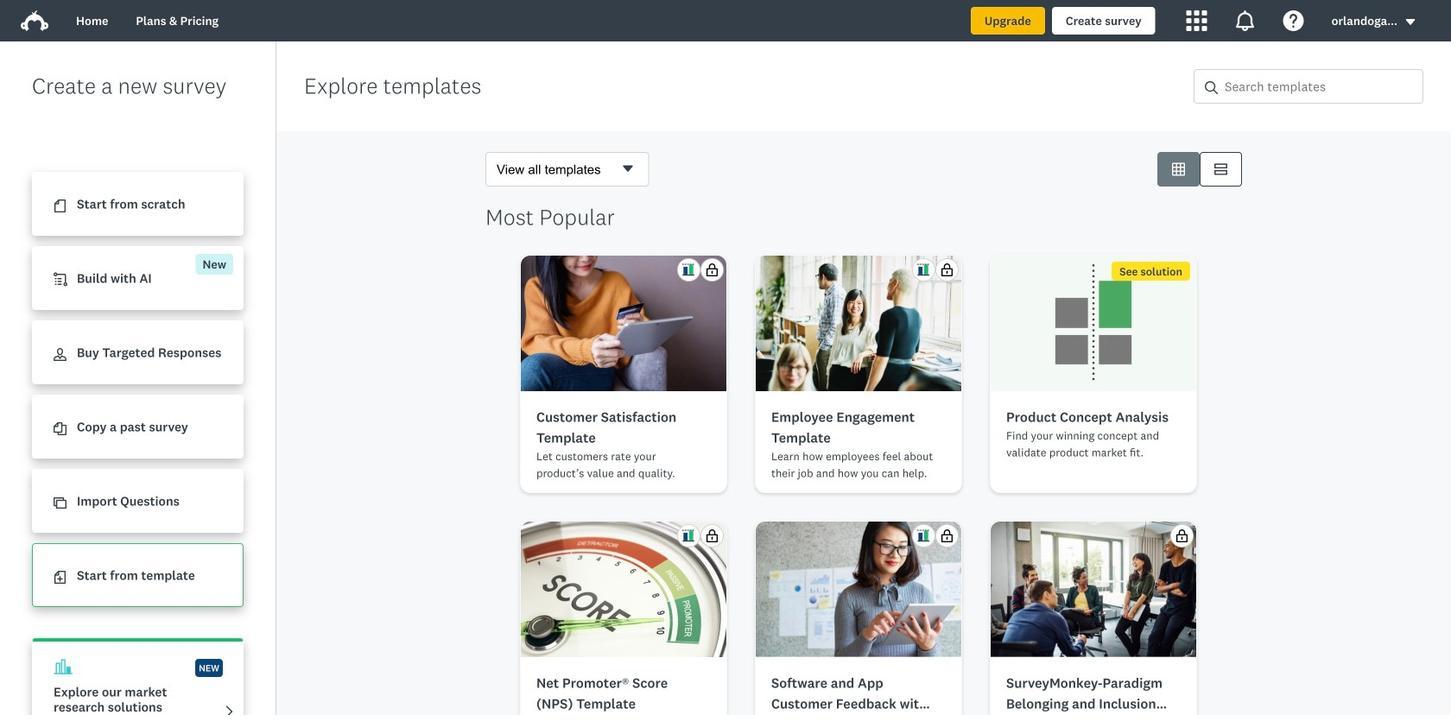 Task type: vqa. For each thing, say whether or not it's contained in the screenshot.
the X image
no



Task type: locate. For each thing, give the bounding box(es) containing it.
lock image for 'net promoter® score (nps) template' image
[[706, 530, 719, 543]]

surveymonkey-paradigm belonging and inclusion template image
[[991, 522, 1197, 658]]

documentplus image
[[54, 571, 67, 584]]

1 brand logo image from the top
[[21, 7, 48, 35]]

grid image
[[1173, 163, 1186, 176]]

software and app customer feedback with nps® image
[[756, 522, 962, 658]]

dropdown arrow icon image
[[1405, 16, 1417, 28], [1407, 19, 1416, 25]]

products icon image
[[1187, 10, 1208, 31], [1187, 10, 1208, 31]]

product concept analysis image
[[991, 256, 1197, 392]]

1 horizontal spatial lock image
[[941, 530, 954, 543]]

brand logo image
[[21, 7, 48, 35], [21, 10, 48, 31]]

1 horizontal spatial lock image
[[941, 264, 954, 277]]

0 horizontal spatial lock image
[[706, 264, 719, 277]]

0 horizontal spatial lock image
[[706, 530, 719, 543]]

clone image
[[54, 497, 67, 510]]

lock image
[[941, 264, 954, 277], [706, 530, 719, 543]]

document image
[[54, 200, 67, 213]]

user image
[[54, 348, 67, 361]]

0 vertical spatial lock image
[[941, 264, 954, 277]]

1 vertical spatial lock image
[[706, 530, 719, 543]]

search image
[[1206, 81, 1219, 94]]

customer satisfaction template image
[[521, 256, 727, 392]]

lock image
[[706, 264, 719, 277], [941, 530, 954, 543], [1176, 530, 1189, 543]]

textboxmultiple image
[[1215, 163, 1228, 176]]



Task type: describe. For each thing, give the bounding box(es) containing it.
lock image for customer satisfaction template image
[[706, 264, 719, 277]]

2 horizontal spatial lock image
[[1176, 530, 1189, 543]]

net promoter® score (nps) template image
[[521, 522, 727, 658]]

2 brand logo image from the top
[[21, 10, 48, 31]]

documentclone image
[[54, 423, 67, 436]]

Search templates field
[[1219, 70, 1423, 103]]

help icon image
[[1284, 10, 1305, 31]]

lock image for 'employee engagement template' "image"
[[941, 264, 954, 277]]

chevronright image
[[223, 706, 236, 716]]

lock image for software and app customer feedback with nps® image
[[941, 530, 954, 543]]

notification center icon image
[[1236, 10, 1256, 31]]

employee engagement template image
[[756, 256, 962, 392]]



